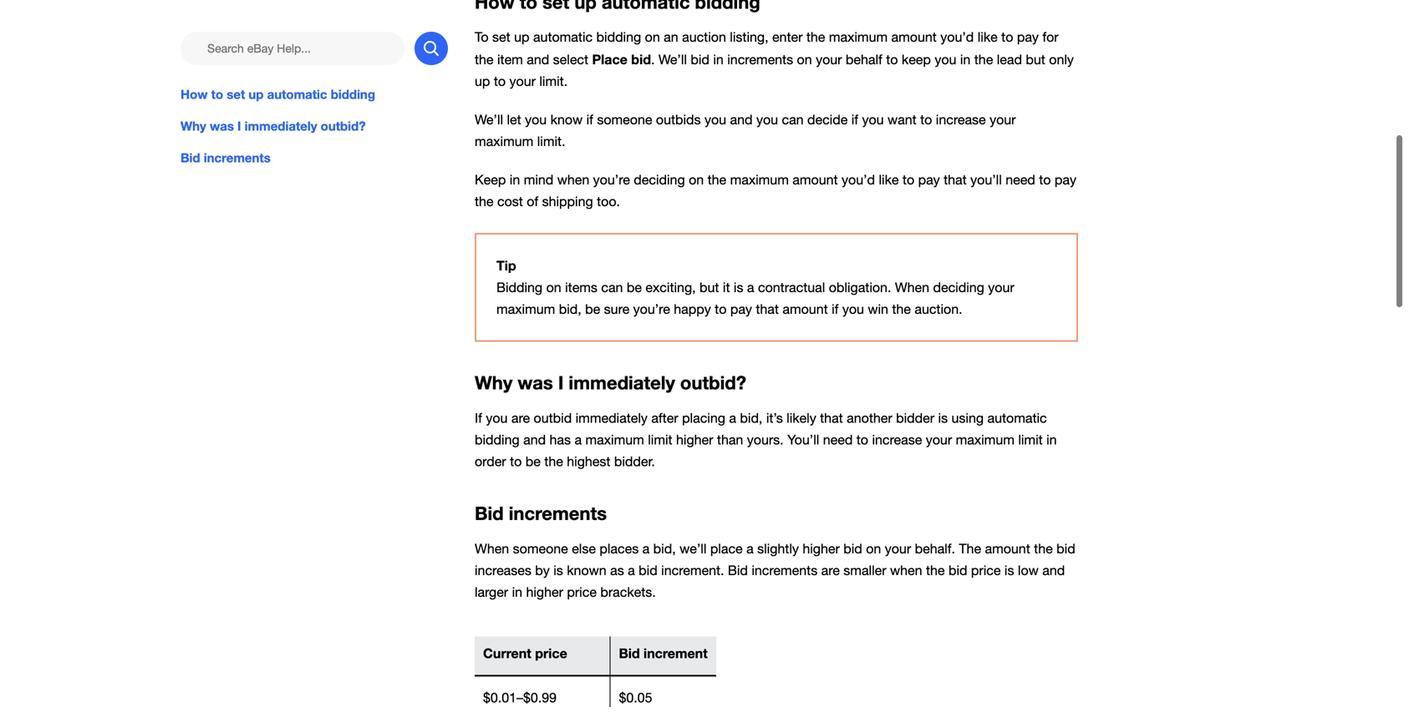 Task type: vqa. For each thing, say whether or not it's contained in the screenshot.
Titan
no



Task type: locate. For each thing, give the bounding box(es) containing it.
0 vertical spatial we'll
[[658, 52, 687, 67]]

0 vertical spatial bid,
[[559, 302, 581, 317]]

you'd inside keep in mind when you're deciding on the maximum amount you'd like to pay that you'll need to pay the cost of shipping too.
[[842, 172, 875, 188]]

bid up brackets.
[[639, 563, 657, 579]]

set right to
[[492, 29, 510, 45]]

higher
[[803, 541, 840, 557], [526, 585, 563, 600]]

to down item
[[494, 73, 506, 89]]

win
[[868, 302, 888, 317]]

price
[[971, 563, 1001, 579], [567, 585, 597, 600], [535, 646, 567, 662]]

1 vertical spatial bid,
[[740, 411, 763, 426]]

1 horizontal spatial bidding
[[596, 29, 641, 45]]

2 horizontal spatial if
[[851, 112, 858, 127]]

a
[[747, 280, 754, 295], [729, 411, 736, 426], [575, 432, 582, 448], [642, 541, 650, 557], [746, 541, 754, 557], [628, 563, 635, 579]]

you're inside keep in mind when you're deciding on the maximum amount you'd like to pay that you'll need to pay the cost of shipping too.
[[593, 172, 630, 188]]

be down bidding and
[[525, 454, 541, 470]]

when up increases
[[475, 541, 509, 557]]

bid
[[631, 51, 651, 67], [691, 52, 709, 67], [843, 541, 862, 557], [1056, 541, 1075, 557], [639, 563, 657, 579], [949, 563, 967, 579]]

1 horizontal spatial you're
[[633, 302, 670, 317]]

0 horizontal spatial set
[[227, 87, 245, 102]]

we'll inside . we'll bid in increments on your behalf to keep you in the lead but only up to your limit.
[[658, 52, 687, 67]]

when inside when someone else places a bid, we'll place a slightly higher bid on your behalf. the amount the bid increases by is known as a bid increment. bid increments are smaller when the bid price is low and larger in higher price brackets.
[[475, 541, 509, 557]]

tip bidding on items can be exciting, but it is a contractual obligation. when deciding your maximum bid, be sure you're happy to pay that amount if you win the auction.
[[496, 258, 1014, 317]]

is
[[734, 280, 743, 295], [938, 411, 948, 426], [1004, 563, 1014, 579]]

limit. inside we'll let you know if someone outbids you and you can decide if you want to increase your maximum limit.
[[537, 134, 565, 149]]

outbid?
[[321, 119, 366, 134], [680, 372, 746, 394]]

someone inside we'll let you know if someone outbids you and you can decide if you want to increase your maximum limit.
[[597, 112, 652, 127]]

want
[[888, 112, 917, 127]]

1 horizontal spatial be
[[585, 302, 600, 317]]

why was i immediately outbid? up 'after'
[[475, 372, 746, 394]]

bid
[[181, 151, 200, 166], [475, 503, 504, 525], [728, 563, 748, 579], [619, 646, 640, 662]]

it's
[[766, 411, 783, 426]]

0 vertical spatial be
[[627, 280, 642, 295]]

0 horizontal spatial if
[[586, 112, 593, 127]]

you down obligation.
[[842, 302, 864, 317]]

1 vertical spatial we'll
[[475, 112, 503, 127]]

on inside 'tip bidding on items can be exciting, but it is a contractual obligation. when deciding your maximum bid, be sure you're happy to pay that amount if you win the auction.'
[[546, 280, 561, 295]]

why up if
[[475, 372, 512, 394]]

0 vertical spatial is
[[734, 280, 743, 295]]

order
[[475, 454, 506, 470]]

1 horizontal spatial up
[[475, 73, 490, 89]]

bidder
[[896, 411, 934, 426]]

0 vertical spatial like
[[978, 29, 998, 45]]

0 vertical spatial you're
[[593, 172, 630, 188]]

we'll inside we'll let you know if someone outbids you and you can decide if you want to increase your maximum limit.
[[475, 112, 503, 127]]

1 vertical spatial be
[[585, 302, 600, 317]]

0 horizontal spatial we'll
[[475, 112, 503, 127]]

immediately down how to set up automatic bidding
[[245, 119, 317, 134]]

that
[[944, 172, 967, 188], [756, 302, 779, 317], [820, 411, 843, 426]]

1 horizontal spatial increase
[[936, 112, 986, 127]]

be
[[627, 280, 642, 295], [585, 302, 600, 317], [525, 454, 541, 470]]

you inside 'tip bidding on items can be exciting, but it is a contractual obligation. when deciding your maximum bid, be sure you're happy to pay that amount if you win the auction.'
[[842, 302, 864, 317]]

be inside if you are outbid immediately after placing a bid, it's likely that another bidder is using automatic bidding and has a maximum limit higher than yours. you'll need to increase your maximum limit in order to be the highest bidder.
[[525, 454, 541, 470]]

outbid
[[534, 411, 572, 426]]

sure
[[604, 302, 629, 317]]

2 horizontal spatial up
[[514, 29, 529, 45]]

0 vertical spatial when
[[557, 172, 589, 188]]

is right the it at right
[[734, 280, 743, 295]]

amount
[[891, 29, 937, 45], [793, 172, 838, 188], [783, 302, 828, 317], [985, 541, 1030, 557]]

increase down 'bidder'
[[872, 432, 922, 448]]

the right the enter at the right top
[[806, 29, 825, 45]]

you'd inside "to set up automatic bidding on an auction listing, enter the maximum amount you'd like to pay for the item and select"
[[940, 29, 974, 45]]

bid down how at the top left
[[181, 151, 200, 166]]

1 horizontal spatial can
[[782, 112, 804, 127]]

deciding inside keep in mind when you're deciding on the maximum amount you'd like to pay that you'll need to pay the cost of shipping too.
[[634, 172, 685, 188]]

bid up smaller
[[843, 541, 862, 557]]

1 horizontal spatial outbid?
[[680, 372, 746, 394]]

bid increments up the else
[[475, 503, 607, 525]]

1 horizontal spatial bid,
[[653, 541, 676, 557]]

deciding
[[634, 172, 685, 188], [933, 280, 984, 295]]

enter
[[772, 29, 803, 45]]

1 vertical spatial like
[[879, 172, 899, 188]]

on down the enter at the right top
[[797, 52, 812, 67]]

to down another
[[856, 432, 868, 448]]

immediately up 'after'
[[569, 372, 675, 394]]

1 horizontal spatial deciding
[[933, 280, 984, 295]]

you left want
[[862, 112, 884, 127]]

1 horizontal spatial is
[[938, 411, 948, 426]]

that inside 'tip bidding on items can be exciting, but it is a contractual obligation. when deciding your maximum bid, be sure you're happy to pay that amount if you win the auction.'
[[756, 302, 779, 317]]

0 horizontal spatial like
[[879, 172, 899, 188]]

1 vertical spatial when
[[475, 541, 509, 557]]

by is
[[535, 563, 563, 579]]

2 vertical spatial be
[[525, 454, 541, 470]]

1 horizontal spatial when
[[895, 280, 929, 295]]

your inside if you are outbid immediately after placing a bid, it's likely that another bidder is using automatic bidding and has a maximum limit higher than yours. you'll need to increase your maximum limit in order to be the highest bidder.
[[926, 432, 952, 448]]

automatic up the limit
[[987, 411, 1047, 426]]

and inside we'll let you know if someone outbids you and you can decide if you want to increase your maximum limit.
[[730, 112, 753, 127]]

1 vertical spatial was
[[518, 372, 553, 394]]

i down how to set up automatic bidding
[[237, 119, 241, 134]]

if right decide
[[851, 112, 858, 127]]

you'd
[[940, 29, 974, 45], [842, 172, 875, 188]]

in right keep
[[960, 52, 971, 67]]

bid increments down how at the top left
[[181, 151, 271, 166]]

maximum up behalf
[[829, 29, 888, 45]]

1 vertical spatial you're
[[633, 302, 670, 317]]

2 horizontal spatial is
[[1004, 563, 1014, 579]]

you're
[[593, 172, 630, 188], [633, 302, 670, 317]]

to right how at the top left
[[211, 87, 223, 102]]

why was i immediately outbid? down how to set up automatic bidding
[[181, 119, 366, 134]]

when
[[895, 280, 929, 295], [475, 541, 509, 557]]

you right if
[[486, 411, 508, 426]]

deciding down outbids
[[634, 172, 685, 188]]

need right "you'll"
[[823, 432, 853, 448]]

limit.
[[539, 73, 568, 89], [537, 134, 565, 149]]

0 vertical spatial why was i immediately outbid?
[[181, 119, 366, 134]]

i up outbid
[[558, 372, 564, 394]]

immediately up the highest
[[575, 411, 648, 426]]

place
[[592, 51, 628, 67]]

0 horizontal spatial that
[[756, 302, 779, 317]]

if
[[586, 112, 593, 127], [851, 112, 858, 127], [832, 302, 839, 317]]

to down bidding and
[[510, 454, 522, 470]]

$0.01–$0.99
[[483, 691, 557, 706]]

are
[[511, 411, 530, 426], [821, 563, 840, 579]]

to down the it at right
[[715, 302, 727, 317]]

2 vertical spatial bid,
[[653, 541, 676, 557]]

bid, inside when someone else places a bid, we'll place a slightly higher bid on your behalf. the amount the bid increases by is known as a bid increment. bid increments are smaller when the bid price is low and larger in higher price brackets.
[[653, 541, 676, 557]]

bidding up place bid
[[596, 29, 641, 45]]

place bid
[[592, 51, 651, 67]]

up inside "to set up automatic bidding on an auction listing, enter the maximum amount you'd like to pay for the item and select"
[[514, 29, 529, 45]]

are left smaller
[[821, 563, 840, 579]]

0 horizontal spatial outbid?
[[321, 119, 366, 134]]

maximum down we'll let you know if someone outbids you and you can decide if you want to increase your maximum limit.
[[730, 172, 789, 188]]

maximum down bidding
[[496, 302, 555, 317]]

2 horizontal spatial automatic
[[987, 411, 1047, 426]]

when inside keep in mind when you're deciding on the maximum amount you'd like to pay that you'll need to pay the cost of shipping too.
[[557, 172, 589, 188]]

low and
[[1018, 563, 1065, 579]]

in up 'cost'
[[510, 172, 520, 188]]

maximum inside keep in mind when you're deciding on the maximum amount you'd like to pay that you'll need to pay the cost of shipping too.
[[730, 172, 789, 188]]

0 horizontal spatial why
[[181, 119, 206, 134]]

need inside keep in mind when you're deciding on the maximum amount you'd like to pay that you'll need to pay the cost of shipping too.
[[1006, 172, 1035, 188]]

0 horizontal spatial someone
[[513, 541, 568, 557]]

the
[[806, 29, 825, 45], [475, 52, 494, 67], [974, 52, 993, 67], [708, 172, 726, 188], [475, 194, 494, 210], [892, 302, 911, 317], [544, 454, 563, 470], [1034, 541, 1053, 557], [926, 563, 945, 579]]

to right you'll
[[1039, 172, 1051, 188]]

0 vertical spatial can
[[782, 112, 804, 127]]

maximum inside 'tip bidding on items can be exciting, but it is a contractual obligation. when deciding your maximum bid, be sure you're happy to pay that amount if you win the auction.'
[[496, 302, 555, 317]]

0 vertical spatial need
[[1006, 172, 1035, 188]]

set right how at the top left
[[227, 87, 245, 102]]

0 horizontal spatial bid increments
[[181, 151, 271, 166]]

happy
[[674, 302, 711, 317]]

0 horizontal spatial bid,
[[559, 302, 581, 317]]

bid increments
[[181, 151, 271, 166], [475, 503, 607, 525]]

0 vertical spatial when
[[895, 280, 929, 295]]

1 horizontal spatial set
[[492, 29, 510, 45]]

1 vertical spatial is
[[938, 411, 948, 426]]

bid, left we'll
[[653, 541, 676, 557]]

decide
[[807, 112, 848, 127]]

be left sure on the left top of page
[[585, 302, 600, 317]]

increments inside when someone else places a bid, we'll place a slightly higher bid on your behalf. the amount the bid increases by is known as a bid increment. bid increments are smaller when the bid price is low and larger in higher price brackets.
[[752, 563, 818, 579]]

0 vertical spatial higher
[[803, 541, 840, 557]]

1 horizontal spatial why was i immediately outbid?
[[475, 372, 746, 394]]

on left items
[[546, 280, 561, 295]]

the down the has
[[544, 454, 563, 470]]

0 vertical spatial limit.
[[539, 73, 568, 89]]

price down known
[[567, 585, 597, 600]]

0 horizontal spatial deciding
[[634, 172, 685, 188]]

1 horizontal spatial you'd
[[940, 29, 974, 45]]

pay inside "to set up automatic bidding on an auction listing, enter the maximum amount you'd like to pay for the item and select"
[[1017, 29, 1039, 45]]

1 vertical spatial can
[[601, 280, 623, 295]]

if right 'know'
[[586, 112, 593, 127]]

1 horizontal spatial automatic
[[533, 29, 593, 45]]

2 vertical spatial immediately
[[575, 411, 648, 426]]

you right keep
[[935, 52, 956, 67]]

2 vertical spatial is
[[1004, 563, 1014, 579]]

bid,
[[559, 302, 581, 317], [740, 411, 763, 426], [653, 541, 676, 557]]

your inside when someone else places a bid, we'll place a slightly higher bid on your behalf. the amount the bid increases by is known as a bid increment. bid increments are smaller when the bid price is low and larger in higher price brackets.
[[885, 541, 911, 557]]

automatic up why was i immediately outbid? link
[[267, 87, 327, 102]]

1 horizontal spatial we'll
[[658, 52, 687, 67]]

in right the limit
[[1046, 432, 1057, 448]]

amount inside keep in mind when you're deciding on the maximum amount you'd like to pay that you'll need to pay the cost of shipping too.
[[793, 172, 838, 188]]

someone up by is
[[513, 541, 568, 557]]

up up item
[[514, 29, 529, 45]]

0 horizontal spatial higher
[[526, 585, 563, 600]]

increment.
[[661, 563, 724, 579]]

was down how to set up automatic bidding
[[210, 119, 234, 134]]

a right the has
[[575, 432, 582, 448]]

bidding inside how to set up automatic bidding link
[[331, 87, 375, 102]]

1 vertical spatial increase
[[872, 432, 922, 448]]

amount inside when someone else places a bid, we'll place a slightly higher bid on your behalf. the amount the bid increases by is known as a bid increment. bid increments are smaller when the bid price is low and larger in higher price brackets.
[[985, 541, 1030, 557]]

and down . we'll bid in increments on your behalf to keep you in the lead but only up to your limit.
[[730, 112, 753, 127]]

amount right the
[[985, 541, 1030, 557]]

Search eBay Help... text field
[[181, 32, 404, 65]]

1 horizontal spatial need
[[1006, 172, 1035, 188]]

0 vertical spatial why
[[181, 119, 206, 134]]

the left the lead but
[[974, 52, 993, 67]]

when inside 'tip bidding on items can be exciting, but it is a contractual obligation. when deciding your maximum bid, be sure you're happy to pay that amount if you win the auction.'
[[895, 280, 929, 295]]

outbid? up placing
[[680, 372, 746, 394]]

0 horizontal spatial is
[[734, 280, 743, 295]]

bidding
[[596, 29, 641, 45], [331, 87, 375, 102]]

0 vertical spatial are
[[511, 411, 530, 426]]

higher down by is
[[526, 585, 563, 600]]

in inside keep in mind when you're deciding on the maximum amount you'd like to pay that you'll need to pay the cost of shipping too.
[[510, 172, 520, 188]]

1 horizontal spatial are
[[821, 563, 840, 579]]

0 vertical spatial that
[[944, 172, 967, 188]]

let
[[507, 112, 521, 127]]

0 horizontal spatial need
[[823, 432, 853, 448]]

up down to
[[475, 73, 490, 89]]

that left you'll
[[944, 172, 967, 188]]

in inside when someone else places a bid, we'll place a slightly higher bid on your behalf. the amount the bid increases by is known as a bid increment. bid increments are smaller when the bid price is low and larger in higher price brackets.
[[512, 585, 522, 600]]

the inside . we'll bid in increments on your behalf to keep you in the lead but only up to your limit.
[[974, 52, 993, 67]]

on
[[645, 29, 660, 45], [797, 52, 812, 67], [689, 172, 704, 188], [546, 280, 561, 295], [866, 541, 881, 557]]

than
[[717, 432, 743, 448]]

amount down the contractual on the right of page
[[783, 302, 828, 317]]

was
[[210, 119, 234, 134], [518, 372, 553, 394]]

like up the lead but
[[978, 29, 998, 45]]

1 vertical spatial bid increments
[[475, 503, 607, 525]]

current
[[483, 646, 531, 662]]

0 vertical spatial i
[[237, 119, 241, 134]]

limit higher
[[648, 432, 713, 448]]

1 vertical spatial bidding
[[331, 87, 375, 102]]

increase inside if you are outbid immediately after placing a bid, it's likely that another bidder is using automatic bidding and has a maximum limit higher than yours. you'll need to increase your maximum limit in order to be the highest bidder.
[[872, 432, 922, 448]]

price right current
[[535, 646, 567, 662]]

1 horizontal spatial and
[[730, 112, 753, 127]]

increase
[[936, 112, 986, 127], [872, 432, 922, 448]]

after
[[651, 411, 678, 426]]

0 vertical spatial automatic
[[533, 29, 593, 45]]

on inside "to set up automatic bidding on an auction listing, enter the maximum amount you'd like to pay for the item and select"
[[645, 29, 660, 45]]

1 vertical spatial and
[[730, 112, 753, 127]]

0 vertical spatial set
[[492, 29, 510, 45]]

in right larger
[[512, 585, 522, 600]]

to
[[1001, 29, 1013, 45], [886, 52, 898, 67], [494, 73, 506, 89], [211, 87, 223, 102], [920, 112, 932, 127], [903, 172, 914, 188], [1039, 172, 1051, 188], [715, 302, 727, 317], [856, 432, 868, 448], [510, 454, 522, 470]]

someone left outbids
[[597, 112, 652, 127]]

0 vertical spatial was
[[210, 119, 234, 134]]

yours.
[[747, 432, 784, 448]]

0 vertical spatial bid increments
[[181, 151, 271, 166]]

maximum inside "to set up automatic bidding on an auction listing, enter the maximum amount you'd like to pay for the item and select"
[[829, 29, 888, 45]]

you're down exciting,
[[633, 302, 670, 317]]

increase right want
[[936, 112, 986, 127]]

set inside "to set up automatic bidding on an auction listing, enter the maximum amount you'd like to pay for the item and select"
[[492, 29, 510, 45]]

bidding inside "to set up automatic bidding on an auction listing, enter the maximum amount you'd like to pay for the item and select"
[[596, 29, 641, 45]]

1 horizontal spatial that
[[820, 411, 843, 426]]

the inside if you are outbid immediately after placing a bid, it's likely that another bidder is using automatic bidding and has a maximum limit higher than yours. you'll need to increase your maximum limit in order to be the highest bidder.
[[544, 454, 563, 470]]

0 horizontal spatial be
[[525, 454, 541, 470]]

1 vertical spatial outbid?
[[680, 372, 746, 394]]

0 horizontal spatial you'd
[[842, 172, 875, 188]]

outbid? down how to set up automatic bidding link on the top left of the page
[[321, 119, 366, 134]]

and
[[527, 52, 549, 67], [730, 112, 753, 127]]

someone
[[597, 112, 652, 127], [513, 541, 568, 557]]

need inside if you are outbid immediately after placing a bid, it's likely that another bidder is using automatic bidding and has a maximum limit higher than yours. you'll need to increase your maximum limit in order to be the highest bidder.
[[823, 432, 853, 448]]

0 horizontal spatial automatic
[[267, 87, 327, 102]]

to up the lead but
[[1001, 29, 1013, 45]]

2 horizontal spatial bid,
[[740, 411, 763, 426]]

a right as
[[628, 563, 635, 579]]

amount down decide
[[793, 172, 838, 188]]

bid inside when someone else places a bid, we'll place a slightly higher bid on your behalf. the amount the bid increases by is known as a bid increment. bid increments are smaller when the bid price is low and larger in higher price brackets.
[[728, 563, 748, 579]]

how
[[181, 87, 208, 102]]

bid up $0.05 on the bottom of page
[[619, 646, 640, 662]]

1 vertical spatial limit.
[[537, 134, 565, 149]]

bid inside . we'll bid in increments on your behalf to keep you in the lead but only up to your limit.
[[691, 52, 709, 67]]

increments down listing, on the top right of page
[[727, 52, 793, 67]]

2 vertical spatial automatic
[[987, 411, 1047, 426]]

1 horizontal spatial i
[[558, 372, 564, 394]]

a inside 'tip bidding on items can be exciting, but it is a contractual obligation. when deciding your maximum bid, be sure you're happy to pay that amount if you win the auction.'
[[747, 280, 754, 295]]

0 horizontal spatial when
[[557, 172, 589, 188]]

bid increments link
[[181, 149, 448, 167]]

items
[[565, 280, 597, 295]]

0 horizontal spatial bidding
[[331, 87, 375, 102]]

like
[[978, 29, 998, 45], [879, 172, 899, 188]]

need right you'll
[[1006, 172, 1035, 188]]

be up sure on the left top of page
[[627, 280, 642, 295]]

0 vertical spatial and
[[527, 52, 549, 67]]

2 horizontal spatial be
[[627, 280, 642, 295]]

automatic
[[533, 29, 593, 45], [267, 87, 327, 102], [987, 411, 1047, 426]]

known
[[567, 563, 606, 579]]

1 vertical spatial when
[[890, 563, 922, 579]]

deciding up auction.
[[933, 280, 984, 295]]

and right item
[[527, 52, 549, 67]]

why inside why was i immediately outbid? link
[[181, 119, 206, 134]]

to inside 'tip bidding on items can be exciting, but it is a contractual obligation. when deciding your maximum bid, be sure you're happy to pay that amount if you win the auction.'
[[715, 302, 727, 317]]

pay inside 'tip bidding on items can be exciting, but it is a contractual obligation. when deciding your maximum bid, be sure you're happy to pay that amount if you win the auction.'
[[730, 302, 752, 317]]

how to set up automatic bidding link
[[181, 85, 448, 104]]

limit. down select
[[539, 73, 568, 89]]

0 vertical spatial someone
[[597, 112, 652, 127]]

the right win
[[892, 302, 911, 317]]

0 horizontal spatial you're
[[593, 172, 630, 188]]

1 horizontal spatial when
[[890, 563, 922, 579]]

0 horizontal spatial are
[[511, 411, 530, 426]]

set
[[492, 29, 510, 45], [227, 87, 245, 102]]

only
[[1049, 52, 1074, 67]]

is left 'using'
[[938, 411, 948, 426]]

when up shipping
[[557, 172, 589, 188]]

up
[[514, 29, 529, 45], [475, 73, 490, 89], [249, 87, 264, 102]]

can
[[782, 112, 804, 127], [601, 280, 623, 295]]

price down the
[[971, 563, 1001, 579]]

to inside we'll let you know if someone outbids you and you can decide if you want to increase your maximum limit.
[[920, 112, 932, 127]]

can left decide
[[782, 112, 804, 127]]

when up auction.
[[895, 280, 929, 295]]

pay right the happy
[[730, 302, 752, 317]]

0 horizontal spatial increase
[[872, 432, 922, 448]]

that right likely
[[820, 411, 843, 426]]

we'll let you know if someone outbids you and you can decide if you want to increase your maximum limit.
[[475, 112, 1016, 149]]

need
[[1006, 172, 1035, 188], [823, 432, 853, 448]]

bidding and
[[475, 432, 546, 448]]

automatic up select
[[533, 29, 593, 45]]

bid, down items
[[559, 302, 581, 317]]

when down behalf.
[[890, 563, 922, 579]]

1 vertical spatial deciding
[[933, 280, 984, 295]]

up inside . we'll bid in increments on your behalf to keep you in the lead but only up to your limit.
[[475, 73, 490, 89]]

immediately
[[245, 119, 317, 134], [569, 372, 675, 394], [575, 411, 648, 426]]



Task type: describe. For each thing, give the bounding box(es) containing it.
1 vertical spatial why was i immediately outbid?
[[475, 372, 746, 394]]

for
[[1042, 29, 1059, 45]]

to set up automatic bidding on an auction listing, enter the maximum amount you'd like to pay for the item and select
[[475, 29, 1059, 67]]

an
[[664, 29, 678, 45]]

item
[[497, 52, 523, 67]]

is inside 'tip bidding on items can be exciting, but it is a contractual obligation. when deciding your maximum bid, be sure you're happy to pay that amount if you win the auction.'
[[734, 280, 743, 295]]

how to set up automatic bidding
[[181, 87, 375, 102]]

a right place
[[746, 541, 754, 557]]

in down auction
[[713, 52, 724, 67]]

keep
[[902, 52, 931, 67]]

when someone else places a bid, we'll place a slightly higher bid on your behalf. the amount the bid increases by is known as a bid increment. bid increments are smaller when the bid price is low and larger in higher price brackets.
[[475, 541, 1075, 600]]

outbids
[[656, 112, 701, 127]]

using
[[951, 411, 984, 426]]

increments inside . we'll bid in increments on your behalf to keep you in the lead but only up to your limit.
[[727, 52, 793, 67]]

too.
[[597, 194, 620, 210]]

1 vertical spatial i
[[558, 372, 564, 394]]

bid down order at the left of the page
[[475, 503, 504, 525]]

the down the keep
[[475, 194, 494, 210]]

maximum up bidder.
[[585, 432, 644, 448]]

increases
[[475, 563, 531, 579]]

know
[[550, 112, 583, 127]]

the
[[959, 541, 981, 557]]

increment
[[644, 646, 708, 662]]

can inside we'll let you know if someone outbids you and you can decide if you want to increase your maximum limit.
[[782, 112, 804, 127]]

slightly
[[757, 541, 799, 557]]

you'll
[[787, 432, 819, 448]]

exciting,
[[646, 280, 696, 295]]

behalf
[[846, 52, 882, 67]]

has
[[550, 432, 571, 448]]

maximum down 'using'
[[956, 432, 1014, 448]]

0 horizontal spatial i
[[237, 119, 241, 134]]

is inside if you are outbid immediately after placing a bid, it's likely that another bidder is using automatic bidding and has a maximum limit higher than yours. you'll need to increase your maximum limit in order to be the highest bidder.
[[938, 411, 948, 426]]

to
[[475, 29, 489, 45]]

is inside when someone else places a bid, we'll place a slightly higher bid on your behalf. the amount the bid increases by is known as a bid increment. bid increments are smaller when the bid price is low and larger in higher price brackets.
[[1004, 563, 1014, 579]]

on inside . we'll bid in increments on your behalf to keep you in the lead but only up to your limit.
[[797, 52, 812, 67]]

1 horizontal spatial higher
[[803, 541, 840, 557]]

the down to
[[475, 52, 494, 67]]

another
[[847, 411, 892, 426]]

increments inside bid increments link
[[204, 151, 271, 166]]

cost
[[497, 194, 523, 210]]

0 vertical spatial immediately
[[245, 119, 317, 134]]

bid increment
[[619, 646, 708, 662]]

2 vertical spatial price
[[535, 646, 567, 662]]

0 vertical spatial price
[[971, 563, 1001, 579]]

contractual
[[758, 280, 825, 295]]

bid increments inside bid increments link
[[181, 151, 271, 166]]

the down we'll let you know if someone outbids you and you can decide if you want to increase your maximum limit.
[[708, 172, 726, 188]]

0 horizontal spatial up
[[249, 87, 264, 102]]

if you are outbid immediately after placing a bid, it's likely that another bidder is using automatic bidding and has a maximum limit higher than yours. you'll need to increase your maximum limit in order to be the highest bidder.
[[475, 411, 1057, 470]]

brackets.
[[600, 585, 656, 600]]

it
[[723, 280, 730, 295]]

1 horizontal spatial why
[[475, 372, 512, 394]]

$0.05
[[619, 691, 652, 706]]

lead but
[[997, 52, 1045, 67]]

1 vertical spatial immediately
[[569, 372, 675, 394]]

on inside when someone else places a bid, we'll place a slightly higher bid on your behalf. the amount the bid increases by is known as a bid increment. bid increments are smaller when the bid price is low and larger in higher price brackets.
[[866, 541, 881, 557]]

on inside keep in mind when you're deciding on the maximum amount you'd like to pay that you'll need to pay the cost of shipping too.
[[689, 172, 704, 188]]

to down want
[[903, 172, 914, 188]]

you right 'let'
[[525, 112, 547, 127]]

and inside "to set up automatic bidding on an auction listing, enter the maximum amount you'd like to pay for the item and select"
[[527, 52, 549, 67]]

you inside . we'll bid in increments on your behalf to keep you in the lead but only up to your limit.
[[935, 52, 956, 67]]

auction
[[682, 29, 726, 45]]

auction.
[[915, 302, 962, 317]]

likely
[[787, 411, 816, 426]]

pay right you'll
[[1055, 172, 1076, 188]]

bid right place
[[631, 51, 651, 67]]

place
[[710, 541, 743, 557]]

places
[[600, 541, 639, 557]]

select
[[553, 52, 588, 67]]

if inside 'tip bidding on items can be exciting, but it is a contractual obligation. when deciding your maximum bid, be sure you're happy to pay that amount if you win the auction.'
[[832, 302, 839, 317]]

tip
[[496, 258, 516, 274]]

1 horizontal spatial bid increments
[[475, 503, 607, 525]]

you inside if you are outbid immediately after placing a bid, it's likely that another bidder is using automatic bidding and has a maximum limit higher than yours. you'll need to increase your maximum limit in order to be the highest bidder.
[[486, 411, 508, 426]]

the down behalf.
[[926, 563, 945, 579]]

that inside keep in mind when you're deciding on the maximum amount you'd like to pay that you'll need to pay the cost of shipping too.
[[944, 172, 967, 188]]

to inside "to set up automatic bidding on an auction listing, enter the maximum amount you'd like to pay for the item and select"
[[1001, 29, 1013, 45]]

like inside keep in mind when you're deciding on the maximum amount you'd like to pay that you'll need to pay the cost of shipping too.
[[879, 172, 899, 188]]

. we'll bid in increments on your behalf to keep you in the lead but only up to your limit.
[[475, 52, 1074, 89]]

to left keep
[[886, 52, 898, 67]]

bid down the
[[949, 563, 967, 579]]

pay left you'll
[[918, 172, 940, 188]]

bid, inside 'tip bidding on items can be exciting, but it is a contractual obligation. when deciding your maximum bid, be sure you're happy to pay that amount if you win the auction.'
[[559, 302, 581, 317]]

of
[[527, 194, 538, 210]]

are inside when someone else places a bid, we'll place a slightly higher bid on your behalf. the amount the bid increases by is known as a bid increment. bid increments are smaller when the bid price is low and larger in higher price brackets.
[[821, 563, 840, 579]]

behalf.
[[915, 541, 955, 557]]

increase inside we'll let you know if someone outbids you and you can decide if you want to increase your maximum limit.
[[936, 112, 986, 127]]

bidder.
[[614, 454, 655, 470]]

your inside 'tip bidding on items can be exciting, but it is a contractual obligation. when deciding your maximum bid, be sure you're happy to pay that amount if you win the auction.'
[[988, 280, 1014, 295]]

automatic inside if you are outbid immediately after placing a bid, it's likely that another bidder is using automatic bidding and has a maximum limit higher than yours. you'll need to increase your maximum limit in order to be the highest bidder.
[[987, 411, 1047, 426]]

you're inside 'tip bidding on items can be exciting, but it is a contractual obligation. when deciding your maximum bid, be sure you're happy to pay that amount if you win the auction.'
[[633, 302, 670, 317]]

bid, inside if you are outbid immediately after placing a bid, it's likely that another bidder is using automatic bidding and has a maximum limit higher than yours. you'll need to increase your maximum limit in order to be the highest bidder.
[[740, 411, 763, 426]]

the inside 'tip bidding on items can be exciting, but it is a contractual obligation. when deciding your maximum bid, be sure you're happy to pay that amount if you win the auction.'
[[892, 302, 911, 317]]

in inside if you are outbid immediately after placing a bid, it's likely that another bidder is using automatic bidding and has a maximum limit higher than yours. you'll need to increase your maximum limit in order to be the highest bidder.
[[1046, 432, 1057, 448]]

else
[[572, 541, 596, 557]]

immediately inside if you are outbid immediately after placing a bid, it's likely that another bidder is using automatic bidding and has a maximum limit higher than yours. you'll need to increase your maximum limit in order to be the highest bidder.
[[575, 411, 648, 426]]

amount inside "to set up automatic bidding on an auction listing, enter the maximum amount you'd like to pay for the item and select"
[[891, 29, 937, 45]]

when inside when someone else places a bid, we'll place a slightly higher bid on your behalf. the amount the bid increases by is known as a bid increment. bid increments are smaller when the bid price is low and larger in higher price brackets.
[[890, 563, 922, 579]]

0 vertical spatial outbid?
[[321, 119, 366, 134]]

larger
[[475, 585, 508, 600]]

1 vertical spatial automatic
[[267, 87, 327, 102]]

the up the low and
[[1034, 541, 1053, 557]]

a up than
[[729, 411, 736, 426]]

we'll
[[680, 541, 707, 557]]

shipping
[[542, 194, 593, 210]]

are inside if you are outbid immediately after placing a bid, it's likely that another bidder is using automatic bidding and has a maximum limit higher than yours. you'll need to increase your maximum limit in order to be the highest bidder.
[[511, 411, 530, 426]]

highest
[[567, 454, 610, 470]]

smaller
[[843, 563, 886, 579]]

limit
[[1018, 432, 1043, 448]]

but
[[700, 280, 719, 295]]

maximum inside we'll let you know if someone outbids you and you can decide if you want to increase your maximum limit.
[[475, 134, 533, 149]]

your inside we'll let you know if someone outbids you and you can decide if you want to increase your maximum limit.
[[990, 112, 1016, 127]]

1 horizontal spatial was
[[518, 372, 553, 394]]

mind
[[524, 172, 553, 188]]

like inside "to set up automatic bidding on an auction listing, enter the maximum amount you'd like to pay for the item and select"
[[978, 29, 998, 45]]

can inside 'tip bidding on items can be exciting, but it is a contractual obligation. when deciding your maximum bid, be sure you're happy to pay that amount if you win the auction.'
[[601, 280, 623, 295]]

you'll
[[970, 172, 1002, 188]]

you right outbids
[[705, 112, 726, 127]]

obligation.
[[829, 280, 891, 295]]

automatic inside "to set up automatic bidding on an auction listing, enter the maximum amount you'd like to pay for the item and select"
[[533, 29, 593, 45]]

a right places
[[642, 541, 650, 557]]

someone inside when someone else places a bid, we'll place a slightly higher bid on your behalf. the amount the bid increases by is known as a bid increment. bid increments are smaller when the bid price is low and larger in higher price brackets.
[[513, 541, 568, 557]]

amount inside 'tip bidding on items can be exciting, but it is a contractual obligation. when deciding your maximum bid, be sure you're happy to pay that amount if you win the auction.'
[[783, 302, 828, 317]]

bid inside bid increments link
[[181, 151, 200, 166]]

increments up the else
[[509, 503, 607, 525]]

bidding
[[496, 280, 542, 295]]

1 vertical spatial set
[[227, 87, 245, 102]]

that inside if you are outbid immediately after placing a bid, it's likely that another bidder is using automatic bidding and has a maximum limit higher than yours. you'll need to increase your maximum limit in order to be the highest bidder.
[[820, 411, 843, 426]]

keep in mind when you're deciding on the maximum amount you'd like to pay that you'll need to pay the cost of shipping too.
[[475, 172, 1076, 210]]

.
[[651, 52, 655, 67]]

bid up the low and
[[1056, 541, 1075, 557]]

why was i immediately outbid? link
[[181, 117, 448, 135]]

current price
[[483, 646, 567, 662]]

listing,
[[730, 29, 768, 45]]

keep
[[475, 172, 506, 188]]

as
[[610, 563, 624, 579]]

0 horizontal spatial was
[[210, 119, 234, 134]]

deciding inside 'tip bidding on items can be exciting, but it is a contractual obligation. when deciding your maximum bid, be sure you're happy to pay that amount if you win the auction.'
[[933, 280, 984, 295]]

you down . we'll bid in increments on your behalf to keep you in the lead but only up to your limit.
[[756, 112, 778, 127]]

placing
[[682, 411, 725, 426]]

limit. inside . we'll bid in increments on your behalf to keep you in the lead but only up to your limit.
[[539, 73, 568, 89]]

if
[[475, 411, 482, 426]]

1 vertical spatial price
[[567, 585, 597, 600]]



